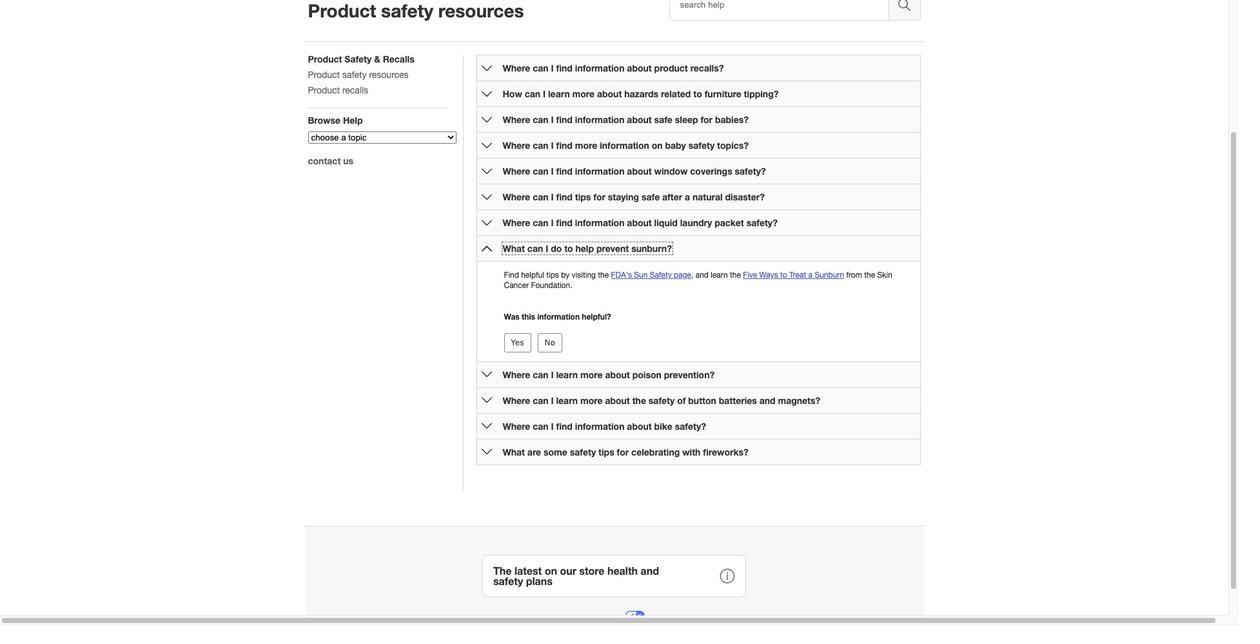 Task type: describe. For each thing, give the bounding box(es) containing it.
1 horizontal spatial on
[[652, 140, 663, 151]]

where for where can i find more information on baby safety topics?
[[503, 140, 530, 151]]

1 vertical spatial safe
[[642, 192, 660, 203]]

can for where can i find information about bike safety?
[[533, 421, 549, 432]]

product safety resources
[[308, 0, 524, 21]]

safety inside product safety & recalls product safety resources product recalls
[[345, 54, 372, 65]]

where can i find information about liquid laundry packet safety? link
[[503, 217, 778, 228]]

circle arrow e image for where can i find information about safe sleep for babies?
[[482, 115, 492, 125]]

contact
[[308, 155, 341, 166]]

cancer
[[504, 281, 529, 290]]

where can i find information about product recalls?
[[503, 63, 724, 74]]

find for where can i find information about safe sleep for babies?
[[556, 114, 573, 125]]

fda's sun safety page link
[[611, 271, 692, 280]]

safety right baby at the top of the page
[[689, 140, 715, 151]]

and inside the latest on our store health and safety plans
[[641, 565, 659, 577]]

five
[[743, 271, 757, 280]]

health
[[608, 565, 638, 577]]

circle arrow e image for where can i learn more about poison prevention?
[[482, 370, 492, 380]]

what are some safety tips for celebrating with fireworks? link
[[503, 447, 749, 458]]

circle arrow e image for where can i find more information on baby safety topics?
[[482, 140, 492, 151]]

where for where can i find tips for staying safe after a natural disaster?
[[503, 192, 530, 203]]

about for the
[[605, 395, 630, 406]]

prevent
[[597, 243, 629, 254]]

i for where can i find more information on baby safety topics?
[[551, 140, 554, 151]]

where for where can i find information about product recalls?
[[503, 63, 530, 74]]

information right 'this'
[[538, 312, 580, 322]]

i for where can i find information about window coverings safety?
[[551, 166, 554, 177]]

plans
[[526, 575, 553, 587]]

can for where can i find information about liquid laundry packet safety?
[[533, 217, 549, 228]]

prevention?
[[664, 369, 715, 380]]

what can i do to help prevent sunburn? link
[[503, 243, 672, 254]]

safety right "some"
[[570, 447, 596, 458]]

disaster?
[[725, 192, 765, 203]]

i for where can i find information about safe sleep for babies?
[[551, 114, 554, 125]]

product
[[654, 63, 688, 74]]

where can i find tips for staying safe after a natural disaster?
[[503, 192, 765, 203]]

about for product
[[627, 63, 652, 74]]

natural
[[693, 192, 723, 203]]

1 vertical spatial safety?
[[747, 217, 778, 228]]

fireworks?
[[703, 447, 749, 458]]

1 vertical spatial to
[[565, 243, 573, 254]]

where can i find information about product recalls? link
[[503, 63, 724, 74]]

,
[[692, 271, 694, 280]]

helpful
[[521, 271, 544, 280]]

after
[[663, 192, 683, 203]]

0 horizontal spatial tips
[[547, 271, 559, 280]]

&
[[374, 54, 380, 65]]

what can i do to help prevent sunburn?
[[503, 243, 672, 254]]

where can i find information about bike safety?
[[503, 421, 706, 432]]

information for safe
[[575, 114, 625, 125]]

about for bike
[[627, 421, 652, 432]]

the latest on our store health and safety plans link
[[483, 555, 746, 598]]

where can i find information about window coverings safety?
[[503, 166, 766, 177]]

about for poison
[[605, 369, 630, 380]]

circle arrow e image for where can i find tips for staying safe after a natural disaster?
[[482, 192, 492, 202]]

where for where can i find information about window coverings safety?
[[503, 166, 530, 177]]

circle arrow e image for where can i find information about bike safety?
[[482, 421, 492, 432]]

0 vertical spatial safe
[[654, 114, 673, 125]]

from
[[847, 271, 862, 280]]

for for staying
[[594, 192, 606, 203]]

0 vertical spatial safety?
[[735, 166, 766, 177]]

where can i find information about safe sleep for babies? link
[[503, 114, 749, 125]]

how can i learn more about hazards related to furniture tipping? link
[[503, 88, 779, 99]]

recalls?
[[691, 63, 724, 74]]

foundation.
[[531, 281, 573, 290]]

by
[[561, 271, 570, 280]]

safety left of at the bottom of page
[[649, 395, 675, 406]]

circle arrow e image for where can i find information about product recalls?
[[482, 63, 492, 73]]

i for where can i find tips for staying safe after a natural disaster?
[[551, 192, 554, 203]]

the down poison
[[633, 395, 646, 406]]

topics?
[[717, 140, 749, 151]]

of
[[677, 395, 686, 406]]

contact us link
[[308, 155, 354, 166]]

do
[[551, 243, 562, 254]]

related
[[661, 88, 691, 99]]

store
[[579, 565, 605, 577]]

how can i learn more about hazards related to furniture tipping?
[[503, 88, 779, 99]]

product safety & recalls product safety resources product recalls
[[308, 54, 415, 95]]

where can i find information about bike safety? link
[[503, 421, 706, 432]]

help
[[576, 243, 594, 254]]

where can i find information about window coverings safety? link
[[503, 166, 766, 177]]

find for where can i find information about bike safety?
[[556, 421, 573, 432]]

and for batteries
[[760, 395, 776, 406]]

some
[[544, 447, 568, 458]]

where can i learn more about the safety of button batteries and magnets? link
[[503, 395, 821, 406]]

sunburn?
[[632, 243, 672, 254]]

the latest on our store health and safety plans
[[493, 565, 659, 587]]

2 horizontal spatial for
[[701, 114, 713, 125]]

information for bike
[[575, 421, 625, 432]]

product recalls link
[[308, 85, 368, 95]]

where for where can i learn more about the safety of button batteries and magnets?
[[503, 395, 530, 406]]

1 vertical spatial a
[[809, 271, 813, 280]]

find for where can i find more information on baby safety topics?
[[556, 140, 573, 151]]

information for product
[[575, 63, 625, 74]]

1 product from the top
[[308, 0, 376, 21]]

contact us
[[308, 155, 354, 166]]

browse help
[[308, 115, 363, 126]]

how
[[503, 88, 522, 99]]

more for hazards
[[573, 88, 595, 99]]

search help text field
[[669, 0, 889, 21]]

about for liquid
[[627, 217, 652, 228]]

sunburn
[[815, 271, 845, 280]]

where for where can i learn more about poison prevention?
[[503, 369, 530, 380]]

3 product from the top
[[308, 70, 340, 80]]

safety up recalls
[[381, 0, 433, 21]]

our
[[560, 565, 577, 577]]

can for where can i find information about product recalls?
[[533, 63, 549, 74]]

ways
[[760, 271, 778, 280]]

i for where can i learn more about poison prevention?
[[551, 369, 554, 380]]

safety inside the latest on our store health and safety plans
[[493, 575, 523, 587]]

what are some safety tips for celebrating with fireworks?
[[503, 447, 749, 458]]

what for what can i do to help prevent sunburn?
[[503, 243, 525, 254]]

packet
[[715, 217, 744, 228]]

and for ,
[[696, 271, 709, 280]]

i for how can i learn more about hazards related to furniture tipping?
[[543, 88, 546, 99]]

tips for find
[[575, 192, 591, 203]]

liquid
[[654, 217, 678, 228]]

about for window
[[627, 166, 652, 177]]

fda's
[[611, 271, 632, 280]]

the left five at the right
[[730, 271, 741, 280]]

more for the
[[581, 395, 603, 406]]

0 vertical spatial a
[[685, 192, 690, 203]]

resources inside product safety & recalls product safety resources product recalls
[[369, 70, 409, 80]]

circle arrow e image for where can i find information about liquid laundry packet safety?
[[482, 218, 492, 228]]



Task type: vqa. For each thing, say whether or not it's contained in the screenshot.
Icon
no



Task type: locate. For each thing, give the bounding box(es) containing it.
0 horizontal spatial resources
[[369, 70, 409, 80]]

about left poison
[[605, 369, 630, 380]]

2 horizontal spatial to
[[781, 271, 787, 280]]

9 where from the top
[[503, 421, 530, 432]]

0 horizontal spatial for
[[594, 192, 606, 203]]

4 find from the top
[[556, 166, 573, 177]]

for left staying
[[594, 192, 606, 203]]

tipping?
[[744, 88, 779, 99]]

information for window
[[575, 166, 625, 177]]

safety inside product safety & recalls product safety resources product recalls
[[342, 70, 367, 80]]

about down where can i find tips for staying safe after a natural disaster? link
[[627, 217, 652, 228]]

baby
[[665, 140, 686, 151]]

3 find from the top
[[556, 140, 573, 151]]

5 find from the top
[[556, 192, 573, 203]]

this
[[522, 312, 535, 322]]

for down where can i find information about bike safety?
[[617, 447, 629, 458]]

find for where can i find information about liquid laundry packet safety?
[[556, 217, 573, 228]]

five ways to treat a sunburn link
[[743, 271, 845, 280]]

page
[[674, 271, 692, 280]]

navigation
[[308, 54, 456, 313]]

resources
[[438, 0, 524, 21], [369, 70, 409, 80]]

1 horizontal spatial and
[[696, 271, 709, 280]]

2 find from the top
[[556, 114, 573, 125]]

1 circle arrow e image from the top
[[482, 63, 492, 73]]

1 vertical spatial safety
[[650, 271, 672, 280]]

learn right how
[[548, 88, 570, 99]]

4 where from the top
[[503, 166, 530, 177]]

to
[[694, 88, 702, 99], [565, 243, 573, 254], [781, 271, 787, 280]]

where can i learn more about poison prevention?
[[503, 369, 715, 380]]

safety left 'plans'
[[493, 575, 523, 587]]

6 find from the top
[[556, 217, 573, 228]]

3 circle arrow e image from the top
[[482, 115, 492, 125]]

1 vertical spatial tips
[[547, 271, 559, 280]]

8 where from the top
[[503, 395, 530, 406]]

0 vertical spatial on
[[652, 140, 663, 151]]

celebrating
[[632, 447, 680, 458]]

the inside from the skin cancer foundation.
[[865, 271, 876, 280]]

find for where can i find information about product recalls?
[[556, 63, 573, 74]]

what up find
[[503, 243, 525, 254]]

find helpful tips by visiting the fda's sun safety page , and learn the five ways to treat a sunburn
[[504, 271, 845, 280]]

sleep
[[675, 114, 698, 125]]

1 vertical spatial on
[[545, 565, 557, 577]]

the left fda's
[[598, 271, 609, 280]]

to left treat
[[781, 271, 787, 280]]

1 horizontal spatial safety
[[650, 271, 672, 280]]

4 circle arrow e image from the top
[[482, 421, 492, 432]]

can for where can i learn more about the safety of button batteries and magnets?
[[533, 395, 549, 406]]

find
[[556, 63, 573, 74], [556, 114, 573, 125], [556, 140, 573, 151], [556, 166, 573, 177], [556, 192, 573, 203], [556, 217, 573, 228], [556, 421, 573, 432]]

can for what can i do to help prevent sunburn?
[[528, 243, 543, 254]]

circle arrow e image for where can i find information about window coverings safety?
[[482, 166, 492, 176]]

safety?
[[735, 166, 766, 177], [747, 217, 778, 228], [675, 421, 706, 432]]

logo image
[[625, 605, 646, 626]]

information for liquid
[[575, 217, 625, 228]]

more down where can i find information about product recalls? link
[[573, 88, 595, 99]]

where for where can i find information about safe sleep for babies?
[[503, 114, 530, 125]]

about left bike on the right bottom of the page
[[627, 421, 652, 432]]

information up staying
[[575, 166, 625, 177]]

more up where can i find information about bike safety?
[[581, 395, 603, 406]]

where can i find information about safe sleep for babies?
[[503, 114, 749, 125]]

can for where can i find information about safe sleep for babies?
[[533, 114, 549, 125]]

find
[[504, 271, 519, 280]]

latest
[[515, 565, 542, 577]]

i for where can i find information about liquid laundry packet safety?
[[551, 217, 554, 228]]

for
[[701, 114, 713, 125], [594, 192, 606, 203], [617, 447, 629, 458]]

1 horizontal spatial resources
[[438, 0, 524, 21]]

3 where from the top
[[503, 140, 530, 151]]

poison
[[633, 369, 662, 380]]

about down "where can i learn more about poison prevention?"
[[605, 395, 630, 406]]

where can i find information about liquid laundry packet safety?
[[503, 217, 778, 228]]

information down where can i find information about safe sleep for babies?
[[600, 140, 649, 151]]

2 vertical spatial and
[[641, 565, 659, 577]]

1 horizontal spatial a
[[809, 271, 813, 280]]

about for hazards
[[597, 88, 622, 99]]

treat
[[790, 271, 807, 280]]

i for where can i find information about product recalls?
[[551, 63, 554, 74]]

on inside the latest on our store health and safety plans
[[545, 565, 557, 577]]

to right related
[[694, 88, 702, 99]]

can for how can i learn more about hazards related to furniture tipping?
[[525, 88, 541, 99]]

on left baby at the top of the page
[[652, 140, 663, 151]]

learn for where can i learn more about the safety of button batteries and magnets?
[[556, 395, 578, 406]]

information up the how can i learn more about hazards related to furniture tipping? link
[[575, 63, 625, 74]]

circle arrow e image for how can i learn more about hazards related to furniture tipping?
[[482, 89, 492, 99]]

help
[[343, 115, 363, 126]]

and right ,
[[696, 271, 709, 280]]

can for where can i find information about window coverings safety?
[[533, 166, 549, 177]]

4 circle arrow e image from the top
[[482, 140, 492, 151]]

was this information helpful?
[[504, 312, 611, 322]]

7 find from the top
[[556, 421, 573, 432]]

a right treat
[[809, 271, 813, 280]]

us
[[343, 155, 354, 166]]

staying
[[608, 192, 639, 203]]

and
[[696, 271, 709, 280], [760, 395, 776, 406], [641, 565, 659, 577]]

coverings
[[690, 166, 733, 177]]

1 where from the top
[[503, 63, 530, 74]]

find for where can i find tips for staying safe after a natural disaster?
[[556, 192, 573, 203]]

0 horizontal spatial on
[[545, 565, 557, 577]]

for right sleep
[[701, 114, 713, 125]]

1 circle arrow e image from the top
[[482, 218, 492, 228]]

information up 'what can i do to help prevent sunburn?' link
[[575, 217, 625, 228]]

magnets?
[[778, 395, 821, 406]]

circle arrow s image
[[482, 244, 492, 254]]

babies?
[[715, 114, 749, 125]]

what for what are some safety tips for celebrating with fireworks?
[[503, 447, 525, 458]]

0 vertical spatial resources
[[438, 0, 524, 21]]

the
[[493, 565, 512, 577]]

6 where from the top
[[503, 217, 530, 228]]

circle arrow e image
[[482, 63, 492, 73], [482, 89, 492, 99], [482, 115, 492, 125], [482, 140, 492, 151], [482, 166, 492, 176], [482, 192, 492, 202], [482, 447, 492, 457]]

i for what can i do to help prevent sunburn?
[[546, 243, 548, 254]]

a right after
[[685, 192, 690, 203]]

safety up recalls on the left
[[342, 70, 367, 80]]

circle arrow e image for where can i learn more about the safety of button batteries and magnets?
[[482, 395, 492, 406]]

2 what from the top
[[503, 447, 525, 458]]

7 circle arrow e image from the top
[[482, 447, 492, 457]]

0 vertical spatial tips
[[575, 192, 591, 203]]

i for where can i find information about bike safety?
[[551, 421, 554, 432]]

more down where can i find information about safe sleep for babies?
[[575, 140, 597, 151]]

sun
[[634, 271, 648, 280]]

the
[[598, 271, 609, 280], [730, 271, 741, 280], [865, 271, 876, 280], [633, 395, 646, 406]]

more for poison
[[581, 369, 603, 380]]

find for where can i find information about window coverings safety?
[[556, 166, 573, 177]]

tips down where can i find information about bike safety?
[[599, 447, 615, 458]]

None submit
[[504, 333, 531, 353], [538, 333, 562, 353], [504, 333, 531, 353], [538, 333, 562, 353]]

safety? down disaster?
[[747, 217, 778, 228]]

more up where can i find information about bike safety? link
[[581, 369, 603, 380]]

1 vertical spatial and
[[760, 395, 776, 406]]

2 vertical spatial to
[[781, 271, 787, 280]]

5 where from the top
[[503, 192, 530, 203]]

circle arrow e image for what are some safety tips for celebrating with fireworks?
[[482, 447, 492, 457]]

1 what from the top
[[503, 243, 525, 254]]

where can i learn more about poison prevention? link
[[503, 369, 715, 380]]

2 where from the top
[[503, 114, 530, 125]]

learn down was this information helpful?
[[556, 369, 578, 380]]

safe left after
[[642, 192, 660, 203]]

safety? up disaster?
[[735, 166, 766, 177]]

2 vertical spatial tips
[[599, 447, 615, 458]]

where for where can i find information about liquid laundry packet safety?
[[503, 217, 530, 228]]

browse
[[308, 115, 341, 126]]

2 vertical spatial for
[[617, 447, 629, 458]]

safety
[[381, 0, 433, 21], [342, 70, 367, 80], [689, 140, 715, 151], [649, 395, 675, 406], [570, 447, 596, 458], [493, 575, 523, 587]]

where
[[503, 63, 530, 74], [503, 114, 530, 125], [503, 140, 530, 151], [503, 166, 530, 177], [503, 192, 530, 203], [503, 217, 530, 228], [503, 369, 530, 380], [503, 395, 530, 406], [503, 421, 530, 432]]

1 vertical spatial for
[[594, 192, 606, 203]]

0 vertical spatial what
[[503, 243, 525, 254]]

navigation containing product safety & recalls
[[308, 54, 456, 313]]

2 circle arrow e image from the top
[[482, 370, 492, 380]]

was
[[504, 312, 520, 322]]

safety? up with
[[675, 421, 706, 432]]

0 horizontal spatial and
[[641, 565, 659, 577]]

1 horizontal spatial for
[[617, 447, 629, 458]]

2 vertical spatial safety?
[[675, 421, 706, 432]]

4 product from the top
[[308, 85, 340, 95]]

product
[[308, 0, 376, 21], [308, 54, 342, 65], [308, 70, 340, 80], [308, 85, 340, 95]]

safety right sun
[[650, 271, 672, 280]]

2 circle arrow e image from the top
[[482, 89, 492, 99]]

tips up foundation. at left
[[547, 271, 559, 280]]

learn up where can i find information about bike safety? link
[[556, 395, 578, 406]]

can for where can i learn more about poison prevention?
[[533, 369, 549, 380]]

0 vertical spatial to
[[694, 88, 702, 99]]

can
[[533, 63, 549, 74], [525, 88, 541, 99], [533, 114, 549, 125], [533, 140, 549, 151], [533, 166, 549, 177], [533, 192, 549, 203], [533, 217, 549, 228], [528, 243, 543, 254], [533, 369, 549, 380], [533, 395, 549, 406], [533, 421, 549, 432]]

1 vertical spatial resources
[[369, 70, 409, 80]]

about up where can i find tips for staying safe after a natural disaster?
[[627, 166, 652, 177]]

more for on
[[575, 140, 597, 151]]

the left skin
[[865, 271, 876, 280]]

more
[[573, 88, 595, 99], [575, 140, 597, 151], [581, 369, 603, 380], [581, 395, 603, 406]]

and right the batteries
[[760, 395, 776, 406]]

where can i find tips for staying safe after a natural disaster? link
[[503, 192, 765, 203]]

circle arrow e image
[[482, 218, 492, 228], [482, 370, 492, 380], [482, 395, 492, 406], [482, 421, 492, 432]]

hazards
[[625, 88, 659, 99]]

0 horizontal spatial a
[[685, 192, 690, 203]]

learn for where can i learn more about poison prevention?
[[556, 369, 578, 380]]

what
[[503, 243, 525, 254], [503, 447, 525, 458]]

tips for safety
[[599, 447, 615, 458]]

about up the how can i learn more about hazards related to furniture tipping?
[[627, 63, 652, 74]]

3 circle arrow e image from the top
[[482, 395, 492, 406]]

furniture
[[705, 88, 742, 99]]

what left are
[[503, 447, 525, 458]]

learn right ,
[[711, 271, 728, 280]]

from the skin cancer foundation.
[[504, 271, 893, 290]]

to right "do"
[[565, 243, 573, 254]]

skin
[[878, 271, 893, 280]]

and right health
[[641, 565, 659, 577]]

7 where from the top
[[503, 369, 530, 380]]

learn for how can i learn more about hazards related to furniture tipping?
[[548, 88, 570, 99]]

6 circle arrow e image from the top
[[482, 192, 492, 202]]

2 horizontal spatial tips
[[599, 447, 615, 458]]

safety left &
[[345, 54, 372, 65]]

can for where can i find more information on baby safety topics?
[[533, 140, 549, 151]]

where can i find more information on baby safety topics? link
[[503, 140, 749, 151]]

1 vertical spatial what
[[503, 447, 525, 458]]

on
[[652, 140, 663, 151], [545, 565, 557, 577]]

1 horizontal spatial to
[[694, 88, 702, 99]]

recalls
[[383, 54, 415, 65]]

helpful?
[[582, 312, 611, 322]]

button
[[688, 395, 717, 406]]

1 horizontal spatial tips
[[575, 192, 591, 203]]

on left the 'our'
[[545, 565, 557, 577]]

about down where can i find information about product recalls? link
[[597, 88, 622, 99]]

for for celebrating
[[617, 447, 629, 458]]

can for where can i find tips for staying safe after a natural disaster?
[[533, 192, 549, 203]]

0 vertical spatial safety
[[345, 54, 372, 65]]

where for where can i find information about bike safety?
[[503, 421, 530, 432]]

with
[[683, 447, 701, 458]]

bike
[[654, 421, 673, 432]]

2 horizontal spatial and
[[760, 395, 776, 406]]

1 find from the top
[[556, 63, 573, 74]]

0 vertical spatial for
[[701, 114, 713, 125]]

about for safe
[[627, 114, 652, 125]]

visiting
[[572, 271, 596, 280]]

are
[[528, 447, 541, 458]]

5 circle arrow e image from the top
[[482, 166, 492, 176]]

i for where can i learn more about the safety of button batteries and magnets?
[[551, 395, 554, 406]]

information up 'what are some safety tips for celebrating with fireworks?' link
[[575, 421, 625, 432]]

laundry
[[680, 217, 712, 228]]

batteries
[[719, 395, 757, 406]]

a
[[685, 192, 690, 203], [809, 271, 813, 280]]

0 horizontal spatial safety
[[345, 54, 372, 65]]

window
[[654, 166, 688, 177]]

about down the how can i learn more about hazards related to furniture tipping? link
[[627, 114, 652, 125]]

safe left sleep
[[654, 114, 673, 125]]

where can i find more information on baby safety topics?
[[503, 140, 749, 151]]

safe
[[654, 114, 673, 125], [642, 192, 660, 203]]

0 vertical spatial and
[[696, 271, 709, 280]]

0 horizontal spatial to
[[565, 243, 573, 254]]

tips left staying
[[575, 192, 591, 203]]

recalls
[[342, 85, 368, 95]]

information up where can i find more information on baby safety topics? on the top of the page
[[575, 114, 625, 125]]

None image field
[[889, 0, 921, 21]]

2 product from the top
[[308, 54, 342, 65]]



